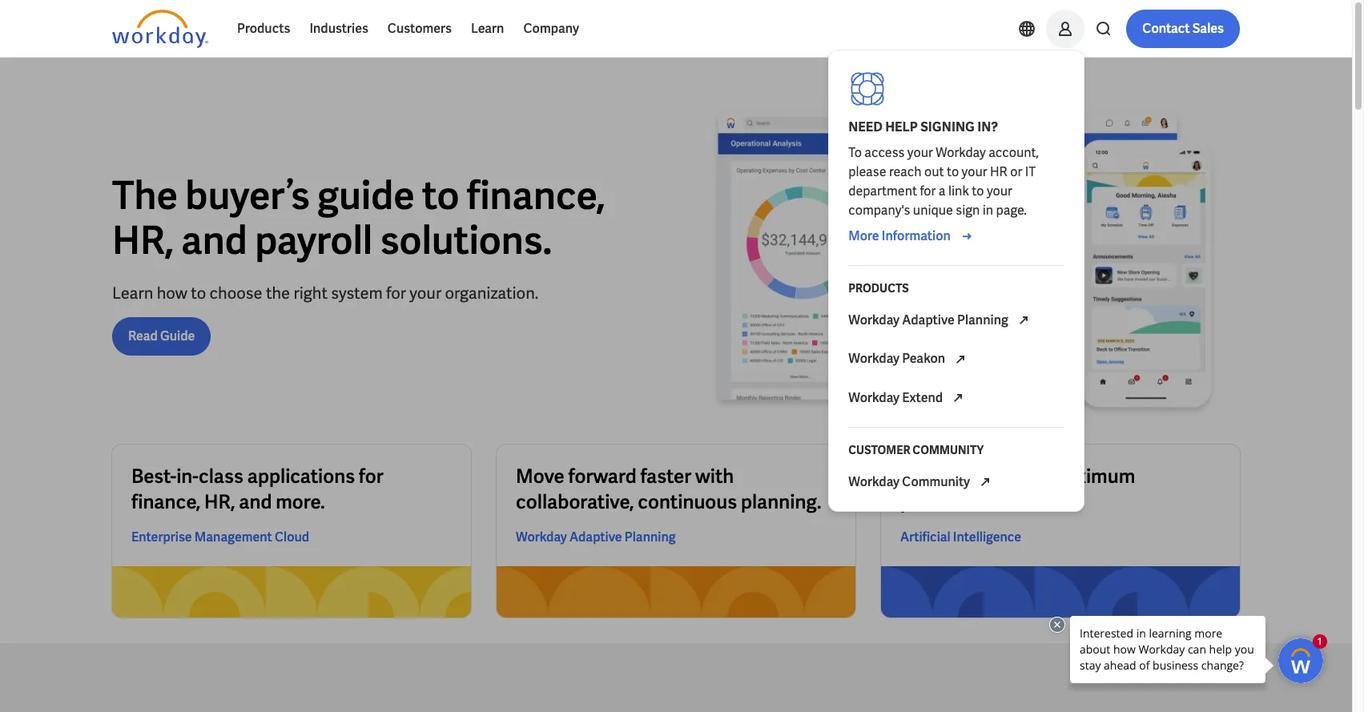 Task type: locate. For each thing, give the bounding box(es) containing it.
extend
[[903, 389, 944, 406]]

0 horizontal spatial workday adaptive planning link
[[516, 528, 676, 548]]

opens in a new tab image right peakon
[[952, 350, 971, 369]]

products inside dropdown button
[[237, 20, 290, 37]]

0 horizontal spatial adaptive
[[570, 529, 622, 546]]

please
[[849, 164, 887, 180]]

workday adaptive planning up peakon
[[849, 312, 1012, 329]]

0 vertical spatial workday adaptive planning
[[849, 312, 1012, 329]]

0 vertical spatial and
[[181, 215, 247, 265]]

0 vertical spatial planning
[[958, 312, 1009, 329]]

community inside workday community link
[[903, 474, 971, 491]]

artificial intelligence link
[[901, 528, 1022, 548]]

workday down the 'signing'
[[936, 144, 986, 161]]

learn
[[471, 20, 505, 37], [112, 283, 153, 303]]

system
[[331, 283, 383, 303]]

opens in a new tab image inside the workday adaptive planning "link"
[[1015, 311, 1034, 331]]

0 vertical spatial community
[[913, 443, 984, 458]]

industries button
[[300, 10, 378, 48]]

1 horizontal spatial workday adaptive planning
[[849, 312, 1012, 329]]

enterprise
[[131, 529, 192, 546]]

workday adaptive planning link down collaborative,
[[516, 528, 676, 548]]

1 horizontal spatial learn
[[471, 20, 505, 37]]

to access your workday account, please reach out to your hr or it department for a link to your company's unique sign in page.
[[849, 144, 1041, 219]]

for right system
[[386, 283, 406, 303]]

finance, inside the buyer's guide to finance, hr, and payroll solutions.
[[467, 170, 606, 220]]

hr, down class
[[204, 490, 235, 515]]

workday down collaborative,
[[516, 529, 567, 546]]

learn left company
[[471, 20, 505, 37]]

products
[[237, 20, 290, 37], [849, 281, 910, 296]]

1 vertical spatial learn
[[112, 283, 153, 303]]

sales
[[1193, 20, 1225, 37]]

company's
[[849, 202, 911, 219]]

customer community
[[849, 443, 984, 458]]

more.
[[276, 490, 325, 515]]

adaptive
[[903, 312, 955, 329], [570, 529, 622, 546]]

embedded ai for maximum performance.
[[901, 464, 1136, 515]]

2 vertical spatial opens in a new tab image
[[949, 389, 969, 408]]

payroll
[[255, 215, 373, 265]]

and inside the buyer's guide to finance, hr, and payroll solutions.
[[181, 215, 247, 265]]

products left industries
[[237, 20, 290, 37]]

0 horizontal spatial planning
[[625, 529, 676, 546]]

to
[[947, 164, 960, 180], [422, 170, 460, 220], [973, 183, 985, 200], [191, 283, 206, 303]]

adaptive up peakon
[[903, 312, 955, 329]]

finance,
[[467, 170, 606, 220], [131, 490, 201, 515]]

1 vertical spatial workday adaptive planning
[[516, 529, 676, 546]]

opens in a new tab image for workday adaptive planning
[[1015, 311, 1034, 331]]

and
[[181, 215, 247, 265], [239, 490, 272, 515]]

1 horizontal spatial finance,
[[467, 170, 606, 220]]

or
[[1011, 164, 1023, 180]]

community down customer community
[[903, 474, 971, 491]]

performance.
[[901, 490, 1018, 515]]

forward
[[569, 464, 637, 489]]

workday up workday extend
[[849, 351, 900, 367]]

1 vertical spatial community
[[903, 474, 971, 491]]

learn left how
[[112, 283, 153, 303]]

opens in a new tab image inside workday peakon link
[[952, 350, 971, 369]]

your up "out" at the right of page
[[908, 144, 934, 161]]

community up embedded
[[913, 443, 984, 458]]

1 horizontal spatial products
[[849, 281, 910, 296]]

maximum
[[1050, 464, 1136, 489]]

the
[[112, 170, 178, 220]]

to right how
[[191, 283, 206, 303]]

1 vertical spatial planning
[[625, 529, 676, 546]]

0 horizontal spatial learn
[[112, 283, 153, 303]]

1 vertical spatial adaptive
[[570, 529, 622, 546]]

workday adaptive planning link
[[839, 301, 1075, 340], [516, 528, 676, 548]]

planning up workday peakon link
[[958, 312, 1009, 329]]

read
[[128, 327, 158, 344]]

workday adaptive planning
[[849, 312, 1012, 329], [516, 529, 676, 546]]

1 horizontal spatial hr,
[[204, 490, 235, 515]]

your left hr
[[962, 164, 988, 180]]

learn inside learn dropdown button
[[471, 20, 505, 37]]

customers button
[[378, 10, 462, 48]]

sign
[[956, 202, 981, 219]]

0 vertical spatial workday adaptive planning link
[[839, 301, 1075, 340]]

planning
[[958, 312, 1009, 329], [625, 529, 676, 546]]

0 vertical spatial products
[[237, 20, 290, 37]]

0 vertical spatial finance,
[[467, 170, 606, 220]]

for
[[920, 183, 937, 200], [386, 283, 406, 303], [359, 464, 384, 489], [1021, 464, 1046, 489]]

page.
[[997, 202, 1028, 219]]

opens in a new tab image
[[976, 473, 996, 492]]

hr, up how
[[112, 215, 174, 265]]

community
[[913, 443, 984, 458], [903, 474, 971, 491]]

0 vertical spatial opens in a new tab image
[[1015, 311, 1034, 331]]

to
[[849, 144, 862, 161]]

in-
[[176, 464, 199, 489]]

adaptive down collaborative,
[[570, 529, 622, 546]]

to right "guide"
[[422, 170, 460, 220]]

your left organization.
[[410, 283, 442, 303]]

0 vertical spatial learn
[[471, 20, 505, 37]]

guide
[[160, 327, 195, 344]]

workday peakon link
[[839, 340, 1075, 379]]

opens in a new tab image inside workday extend link
[[949, 389, 969, 408]]

hr, inside best-in-class applications for finance, hr, and more.
[[204, 490, 235, 515]]

for right ai
[[1021, 464, 1046, 489]]

and up choose
[[181, 215, 247, 265]]

for left a
[[920, 183, 937, 200]]

0 vertical spatial hr,
[[112, 215, 174, 265]]

opens in a new tab image up workday peakon link
[[1015, 311, 1034, 331]]

1 vertical spatial hr,
[[204, 490, 235, 515]]

products down the more at the top
[[849, 281, 910, 296]]

best-
[[131, 464, 176, 489]]

0 horizontal spatial products
[[237, 20, 290, 37]]

1 vertical spatial finance,
[[131, 490, 201, 515]]

your
[[908, 144, 934, 161], [962, 164, 988, 180], [987, 183, 1013, 200], [410, 283, 442, 303]]

0 horizontal spatial finance,
[[131, 490, 201, 515]]

planning down continuous
[[625, 529, 676, 546]]

opens in a new tab image
[[1015, 311, 1034, 331], [952, 350, 971, 369], [949, 389, 969, 408]]

workday adaptive planning link up peakon
[[839, 301, 1075, 340]]

in
[[983, 202, 994, 219]]

workday community link
[[839, 463, 1075, 502]]

go to the homepage image
[[112, 10, 208, 48]]

move
[[516, 464, 565, 489]]

workday adaptive planning down collaborative,
[[516, 529, 676, 546]]

1 vertical spatial and
[[239, 490, 272, 515]]

1 horizontal spatial planning
[[958, 312, 1009, 329]]

community for workday community
[[903, 474, 971, 491]]

workday peakon
[[849, 351, 948, 367]]

link
[[949, 183, 970, 200]]

0 horizontal spatial workday adaptive planning
[[516, 529, 676, 546]]

access
[[865, 144, 905, 161]]

1 vertical spatial workday adaptive planning link
[[516, 528, 676, 548]]

workday down customer
[[849, 474, 900, 491]]

opens in a new tab image for workday peakon
[[952, 350, 971, 369]]

0 vertical spatial adaptive
[[903, 312, 955, 329]]

and up management
[[239, 490, 272, 515]]

1 vertical spatial opens in a new tab image
[[952, 350, 971, 369]]

cloud
[[275, 529, 310, 546]]

opens in a new tab image right extend
[[949, 389, 969, 408]]

contact sales link
[[1127, 10, 1241, 48]]

contact sales
[[1143, 20, 1225, 37]]

for right applications at the left of page
[[359, 464, 384, 489]]

to inside the buyer's guide to finance, hr, and payroll solutions.
[[422, 170, 460, 220]]

workday
[[936, 144, 986, 161], [849, 312, 900, 329], [849, 351, 900, 367], [849, 389, 900, 406], [849, 474, 900, 491], [516, 529, 567, 546]]

0 horizontal spatial hr,
[[112, 215, 174, 265]]

department
[[849, 183, 918, 200]]

ai
[[998, 464, 1017, 489]]

faster
[[641, 464, 692, 489]]

1 horizontal spatial workday adaptive planning link
[[839, 301, 1075, 340]]



Task type: describe. For each thing, give the bounding box(es) containing it.
artificial intelligence
[[901, 529, 1022, 546]]

1 vertical spatial products
[[849, 281, 910, 296]]

and inside best-in-class applications for finance, hr, and more.
[[239, 490, 272, 515]]

read guide link
[[112, 317, 211, 356]]

guide
[[318, 170, 415, 220]]

learn for learn
[[471, 20, 505, 37]]

more information
[[849, 228, 951, 244]]

solutions.
[[380, 215, 552, 265]]

1 horizontal spatial adaptive
[[903, 312, 955, 329]]

how
[[157, 283, 188, 303]]

community for customer community
[[913, 443, 984, 458]]

it
[[1026, 164, 1036, 180]]

workday down workday peakon
[[849, 389, 900, 406]]

planning.
[[741, 490, 822, 515]]

need
[[849, 119, 883, 135]]

customer
[[849, 443, 911, 458]]

products button
[[228, 10, 300, 48]]

to right link
[[973, 183, 985, 200]]

workday adaptive planning inside "link"
[[849, 312, 1012, 329]]

hr
[[991, 164, 1008, 180]]

unique
[[914, 202, 954, 219]]

intelligence
[[954, 529, 1022, 546]]

continuous
[[638, 490, 738, 515]]

need help signing in?
[[849, 119, 999, 135]]

organization.
[[445, 283, 539, 303]]

read guide
[[128, 327, 195, 344]]

out
[[925, 164, 945, 180]]

desktop view of financial management operational analysis dashboard showing operating expenses by cost center and mobile view of human capital management home screen showing suggested tasks and announcements. image
[[689, 109, 1241, 419]]

signing
[[921, 119, 975, 135]]

workday inside to access your workday account, please reach out to your hr or it department for a link to your company's unique sign in page.
[[936, 144, 986, 161]]

class
[[199, 464, 244, 489]]

hr, inside the buyer's guide to finance, hr, and payroll solutions.
[[112, 215, 174, 265]]

artificial
[[901, 529, 951, 546]]

workday extend link
[[839, 379, 1075, 418]]

in?
[[978, 119, 999, 135]]

for inside embedded ai for maximum performance.
[[1021, 464, 1046, 489]]

enterprise management cloud link
[[131, 528, 310, 548]]

workday community
[[849, 474, 973, 491]]

embedded
[[901, 464, 995, 489]]

learn for learn how to choose the right system for your organization.
[[112, 283, 153, 303]]

account,
[[989, 144, 1040, 161]]

workday up workday peakon
[[849, 312, 900, 329]]

buyer's
[[185, 170, 310, 220]]

company
[[524, 20, 580, 37]]

learn button
[[462, 10, 514, 48]]

customers
[[388, 20, 452, 37]]

best-in-class applications for finance, hr, and more.
[[131, 464, 384, 515]]

information
[[882, 228, 951, 244]]

the buyer's guide to finance, hr, and payroll solutions.
[[112, 170, 606, 265]]

more information link
[[849, 227, 977, 246]]

a
[[939, 183, 946, 200]]

right
[[294, 283, 328, 303]]

for inside to access your workday account, please reach out to your hr or it department for a link to your company's unique sign in page.
[[920, 183, 937, 200]]

reach
[[890, 164, 922, 180]]

the
[[266, 283, 290, 303]]

applications
[[247, 464, 355, 489]]

contact
[[1143, 20, 1191, 37]]

more
[[849, 228, 880, 244]]

industries
[[310, 20, 369, 37]]

move forward faster with collaborative, continuous planning.
[[516, 464, 822, 515]]

finance, inside best-in-class applications for finance, hr, and more.
[[131, 490, 201, 515]]

learn how to choose the right system for your organization.
[[112, 283, 539, 303]]

to right "out" at the right of page
[[947, 164, 960, 180]]

company button
[[514, 10, 589, 48]]

opens in a new tab image for workday extend
[[949, 389, 969, 408]]

for inside best-in-class applications for finance, hr, and more.
[[359, 464, 384, 489]]

management
[[195, 529, 272, 546]]

help
[[886, 119, 919, 135]]

peakon
[[903, 351, 946, 367]]

collaborative,
[[516, 490, 634, 515]]

your down hr
[[987, 183, 1013, 200]]

enterprise management cloud
[[131, 529, 310, 546]]

with
[[696, 464, 734, 489]]

choose
[[210, 283, 263, 303]]

workday extend
[[849, 389, 946, 406]]



Task type: vqa. For each thing, say whether or not it's contained in the screenshot.
Intelligence
yes



